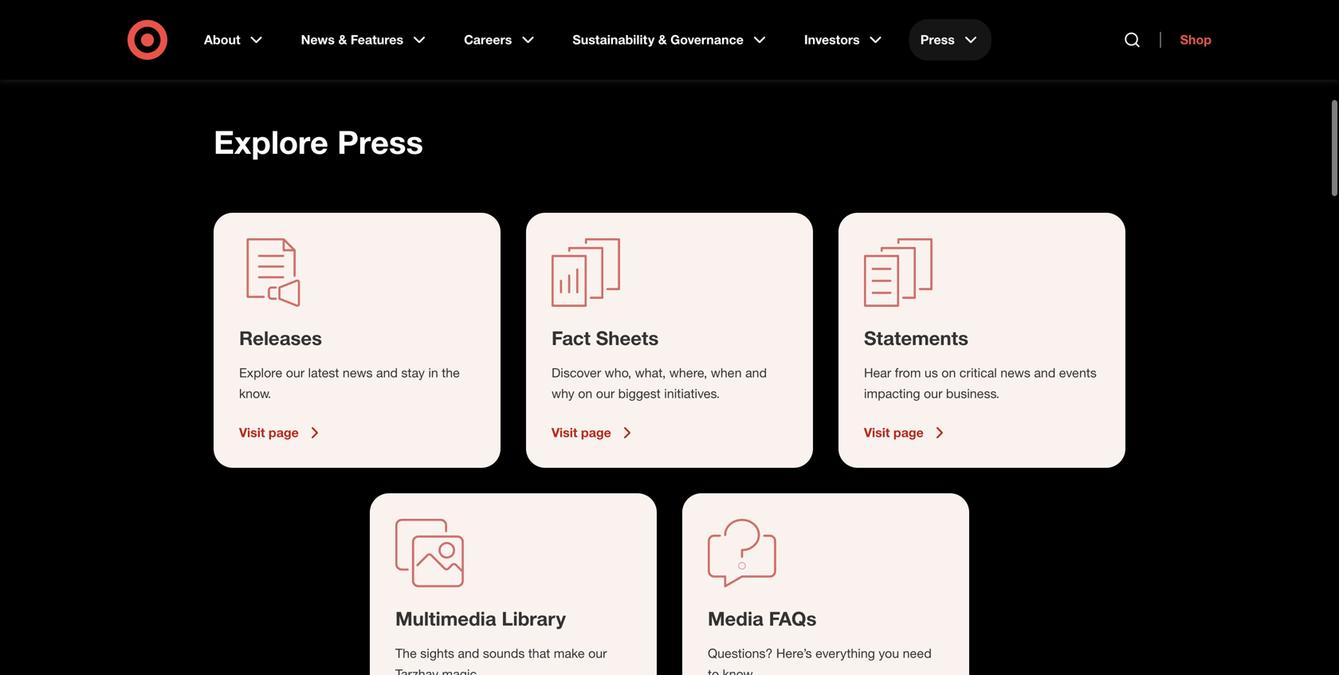 Task type: describe. For each thing, give the bounding box(es) containing it.
hear
[[864, 365, 891, 381]]

about link
[[193, 19, 277, 61]]

visit page for releases
[[239, 425, 299, 440]]

sustainability & governance
[[573, 32, 744, 47]]

faqs
[[769, 607, 817, 630]]

page for statements
[[893, 425, 924, 440]]

press link
[[909, 19, 991, 61]]

stay
[[401, 365, 425, 381]]

features
[[351, 32, 403, 47]]

tarzhay
[[395, 666, 438, 675]]

who,
[[605, 365, 631, 381]]

in
[[428, 365, 438, 381]]

us
[[925, 365, 938, 381]]

our inside the sights and sounds that make our tarzhay magic.
[[588, 646, 607, 661]]

here's
[[776, 646, 812, 661]]

news inside hear from us on critical news and events impacting our business.
[[1001, 365, 1031, 381]]

news & features
[[301, 32, 403, 47]]

sheets
[[596, 326, 659, 350]]

that
[[528, 646, 550, 661]]

fact sheets
[[552, 326, 659, 350]]

media
[[708, 607, 764, 630]]

know. inside questions? here's everything you need to know.
[[723, 666, 755, 675]]

investors
[[804, 32, 860, 47]]

visit page for statements
[[864, 425, 924, 440]]

page for releases
[[269, 425, 299, 440]]

sights
[[420, 646, 454, 661]]

news
[[301, 32, 335, 47]]

impacting
[[864, 386, 920, 401]]

and inside 'explore our latest news and stay in the know.'
[[376, 365, 398, 381]]

0 vertical spatial press
[[920, 32, 955, 47]]

visit for fact sheets
[[552, 425, 577, 440]]

statements
[[864, 326, 968, 350]]

& for governance
[[658, 32, 667, 47]]

explore for explore our latest news and stay in the know.
[[239, 365, 282, 381]]

shop link
[[1160, 32, 1212, 48]]

visit for releases
[[239, 425, 265, 440]]

critical
[[960, 365, 997, 381]]

visit for statements
[[864, 425, 890, 440]]

the
[[442, 365, 460, 381]]

0 horizontal spatial press
[[337, 122, 423, 161]]

events
[[1059, 365, 1097, 381]]

visit page link for releases
[[239, 423, 475, 442]]

news & features link
[[290, 19, 440, 61]]

what,
[[635, 365, 666, 381]]

investors link
[[793, 19, 896, 61]]

discover who, what, where, when and why on our biggest initiatives.
[[552, 365, 767, 401]]

on inside the discover who, what, where, when and why on our biggest initiatives.
[[578, 386, 592, 401]]

careers
[[464, 32, 512, 47]]

sounds
[[483, 646, 525, 661]]



Task type: locate. For each thing, give the bounding box(es) containing it.
on right us
[[942, 365, 956, 381]]

latest
[[308, 365, 339, 381]]

page
[[269, 425, 299, 440], [581, 425, 611, 440], [893, 425, 924, 440]]

business.
[[946, 386, 1000, 401]]

and inside the discover who, what, where, when and why on our biggest initiatives.
[[745, 365, 767, 381]]

and left events
[[1034, 365, 1056, 381]]

& left governance
[[658, 32, 667, 47]]

0 vertical spatial know.
[[239, 386, 271, 401]]

visit page link down initiatives. at bottom
[[552, 423, 788, 442]]

1 page from the left
[[269, 425, 299, 440]]

1 vertical spatial on
[[578, 386, 592, 401]]

explore
[[214, 122, 328, 161], [239, 365, 282, 381]]

3 visit from the left
[[864, 425, 890, 440]]

1 vertical spatial press
[[337, 122, 423, 161]]

sustainability
[[573, 32, 655, 47]]

multimedia library
[[395, 607, 566, 630]]

questions? here's everything you need to know.
[[708, 646, 932, 675]]

our
[[286, 365, 305, 381], [596, 386, 615, 401], [924, 386, 942, 401], [588, 646, 607, 661]]

& inside news & features link
[[338, 32, 347, 47]]

0 vertical spatial explore
[[214, 122, 328, 161]]

2 page from the left
[[581, 425, 611, 440]]

0 vertical spatial on
[[942, 365, 956, 381]]

1 horizontal spatial press
[[920, 32, 955, 47]]

on
[[942, 365, 956, 381], [578, 386, 592, 401]]

3 visit page link from the left
[[864, 423, 1100, 442]]

1 news from the left
[[343, 365, 373, 381]]

page for fact sheets
[[581, 425, 611, 440]]

0 horizontal spatial visit
[[239, 425, 265, 440]]

shop
[[1180, 32, 1212, 47]]

know.
[[239, 386, 271, 401], [723, 666, 755, 675]]

visit
[[239, 425, 265, 440], [552, 425, 577, 440], [864, 425, 890, 440]]

multimedia
[[395, 607, 496, 630]]

3 page from the left
[[893, 425, 924, 440]]

2 horizontal spatial page
[[893, 425, 924, 440]]

magic.
[[442, 666, 480, 675]]

visit page link
[[239, 423, 475, 442], [552, 423, 788, 442], [864, 423, 1100, 442]]

2 horizontal spatial visit page link
[[864, 423, 1100, 442]]

and inside the sights and sounds that make our tarzhay magic.
[[458, 646, 479, 661]]

0 horizontal spatial visit page
[[239, 425, 299, 440]]

1 horizontal spatial news
[[1001, 365, 1031, 381]]

visit page for fact sheets
[[552, 425, 611, 440]]

& for features
[[338, 32, 347, 47]]

explore inside 'explore our latest news and stay in the know.'
[[239, 365, 282, 381]]

visit page
[[239, 425, 299, 440], [552, 425, 611, 440], [864, 425, 924, 440]]

1 horizontal spatial page
[[581, 425, 611, 440]]

0 horizontal spatial know.
[[239, 386, 271, 401]]

why
[[552, 386, 575, 401]]

everything
[[815, 646, 875, 661]]

3 visit page from the left
[[864, 425, 924, 440]]

sustainability & governance link
[[561, 19, 780, 61]]

the
[[395, 646, 417, 661]]

our inside the discover who, what, where, when and why on our biggest initiatives.
[[596, 386, 615, 401]]

0 horizontal spatial news
[[343, 365, 373, 381]]

our down us
[[924, 386, 942, 401]]

news
[[343, 365, 373, 381], [1001, 365, 1031, 381]]

&
[[338, 32, 347, 47], [658, 32, 667, 47]]

2 visit from the left
[[552, 425, 577, 440]]

news right latest
[[343, 365, 373, 381]]

need
[[903, 646, 932, 661]]

1 horizontal spatial know.
[[723, 666, 755, 675]]

initiatives.
[[664, 386, 720, 401]]

make
[[554, 646, 585, 661]]

where,
[[669, 365, 707, 381]]

news right critical
[[1001, 365, 1031, 381]]

1 vertical spatial explore
[[239, 365, 282, 381]]

1 visit page link from the left
[[239, 423, 475, 442]]

2 visit page link from the left
[[552, 423, 788, 442]]

our right make on the left bottom of the page
[[588, 646, 607, 661]]

1 horizontal spatial on
[[942, 365, 956, 381]]

press
[[920, 32, 955, 47], [337, 122, 423, 161]]

on right why
[[578, 386, 592, 401]]

visit page link down 'business.'
[[864, 423, 1100, 442]]

know. inside 'explore our latest news and stay in the know.'
[[239, 386, 271, 401]]

1 horizontal spatial visit page link
[[552, 423, 788, 442]]

releases
[[239, 326, 322, 350]]

biggest
[[618, 386, 661, 401]]

& inside sustainability & governance link
[[658, 32, 667, 47]]

from
[[895, 365, 921, 381]]

and
[[376, 365, 398, 381], [745, 365, 767, 381], [1034, 365, 1056, 381], [458, 646, 479, 661]]

visit page link for fact sheets
[[552, 423, 788, 442]]

our left latest
[[286, 365, 305, 381]]

1 visit page from the left
[[239, 425, 299, 440]]

the sights and sounds that make our tarzhay magic.
[[395, 646, 607, 675]]

2 horizontal spatial visit
[[864, 425, 890, 440]]

library
[[502, 607, 566, 630]]

explore press
[[214, 122, 423, 161]]

1 vertical spatial know.
[[723, 666, 755, 675]]

1 horizontal spatial &
[[658, 32, 667, 47]]

2 horizontal spatial visit page
[[864, 425, 924, 440]]

our down who,
[[596, 386, 615, 401]]

1 & from the left
[[338, 32, 347, 47]]

explore our latest news and stay in the know.
[[239, 365, 460, 401]]

media faqs
[[708, 607, 817, 630]]

0 horizontal spatial page
[[269, 425, 299, 440]]

1 visit from the left
[[239, 425, 265, 440]]

careers link
[[453, 19, 549, 61]]

0 horizontal spatial &
[[338, 32, 347, 47]]

governance
[[670, 32, 744, 47]]

news inside 'explore our latest news and stay in the know.'
[[343, 365, 373, 381]]

on inside hear from us on critical news and events impacting our business.
[[942, 365, 956, 381]]

discover
[[552, 365, 601, 381]]

and inside hear from us on critical news and events impacting our business.
[[1034, 365, 1056, 381]]

1 horizontal spatial visit
[[552, 425, 577, 440]]

1 horizontal spatial visit page
[[552, 425, 611, 440]]

hear from us on critical news and events impacting our business.
[[864, 365, 1097, 401]]

and right when
[[745, 365, 767, 381]]

to
[[708, 666, 719, 675]]

and up the magic.
[[458, 646, 479, 661]]

0 horizontal spatial visit page link
[[239, 423, 475, 442]]

fact
[[552, 326, 591, 350]]

questions?
[[708, 646, 773, 661]]

know. down questions?
[[723, 666, 755, 675]]

2 & from the left
[[658, 32, 667, 47]]

you
[[879, 646, 899, 661]]

explore for explore press
[[214, 122, 328, 161]]

visit page link for statements
[[864, 423, 1100, 442]]

0 horizontal spatial on
[[578, 386, 592, 401]]

our inside 'explore our latest news and stay in the know.'
[[286, 365, 305, 381]]

our inside hear from us on critical news and events impacting our business.
[[924, 386, 942, 401]]

2 visit page from the left
[[552, 425, 611, 440]]

visit page link down 'explore our latest news and stay in the know.'
[[239, 423, 475, 442]]

know. down releases
[[239, 386, 271, 401]]

and left stay
[[376, 365, 398, 381]]

about
[[204, 32, 240, 47]]

& right news
[[338, 32, 347, 47]]

when
[[711, 365, 742, 381]]

2 news from the left
[[1001, 365, 1031, 381]]



Task type: vqa. For each thing, say whether or not it's contained in the screenshot.
first Workday
no



